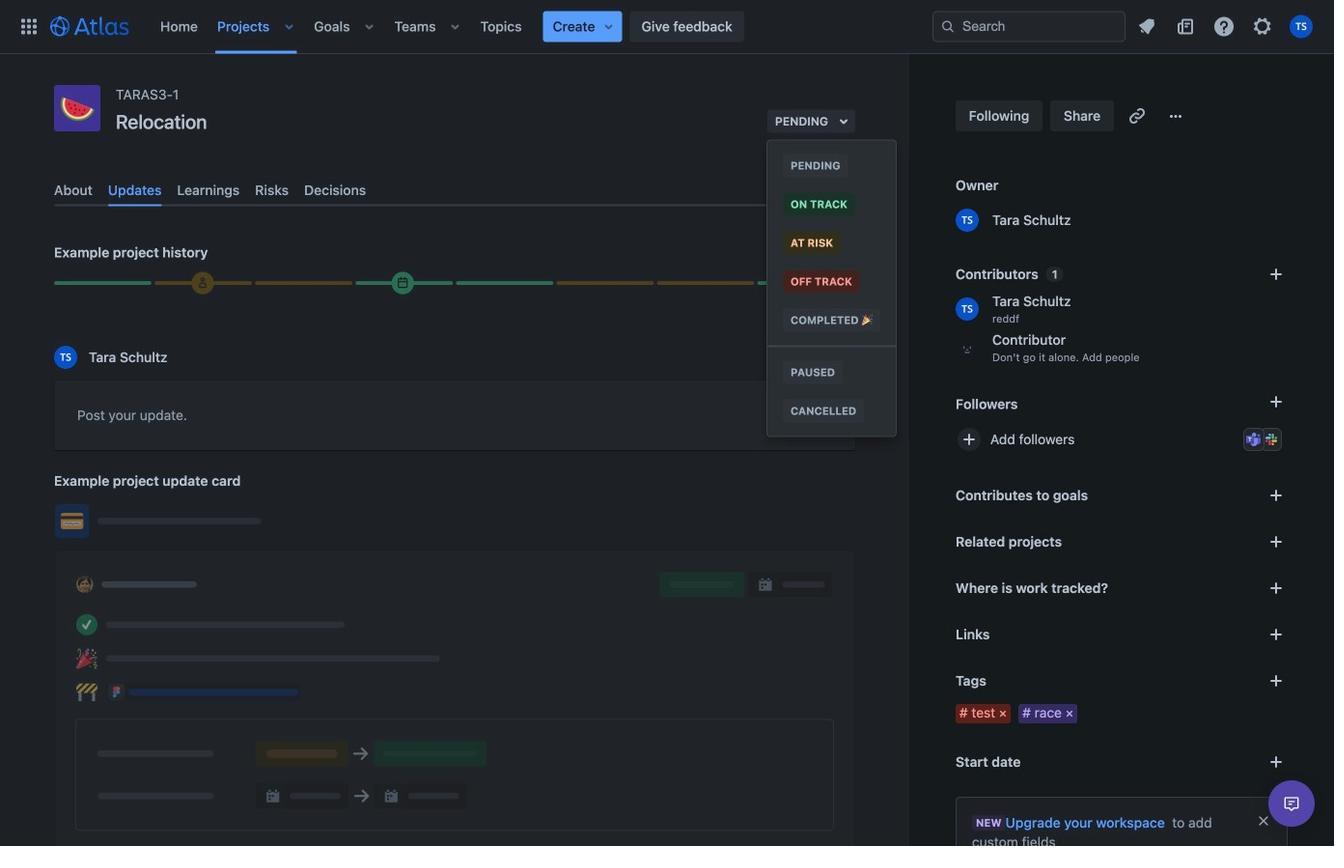 Task type: locate. For each thing, give the bounding box(es) containing it.
group
[[768, 141, 896, 345], [768, 345, 896, 436]]

set start date image
[[1265, 750, 1288, 774]]

account image
[[1290, 15, 1313, 38]]

settings image
[[1252, 15, 1275, 38]]

None search field
[[933, 11, 1126, 42]]

tab list
[[46, 174, 863, 206]]

Main content area, start typing to enter text. text field
[[77, 404, 832, 434]]

2 group from the top
[[768, 345, 896, 436]]

menu
[[768, 141, 896, 436]]

banner
[[0, 0, 1335, 54]]

msteams logo showing  channels are connected to this project image
[[1247, 432, 1262, 447]]



Task type: vqa. For each thing, say whether or not it's contained in the screenshot.
2nd close tag image from right
yes



Task type: describe. For each thing, give the bounding box(es) containing it.
close banner image
[[1256, 813, 1272, 829]]

top element
[[12, 0, 933, 54]]

close tag image
[[1062, 706, 1078, 721]]

add follower image
[[958, 428, 981, 451]]

slack logo showing nan channels are connected to this project image
[[1264, 432, 1280, 447]]

1 group from the top
[[768, 141, 896, 345]]

notifications image
[[1136, 15, 1159, 38]]

help image
[[1213, 15, 1236, 38]]

close tag image
[[996, 706, 1011, 721]]

switch to... image
[[17, 15, 41, 38]]

add a follower image
[[1265, 390, 1288, 413]]

Search field
[[933, 11, 1126, 42]]

search image
[[941, 19, 956, 34]]

open intercom messenger image
[[1281, 792, 1304, 815]]



